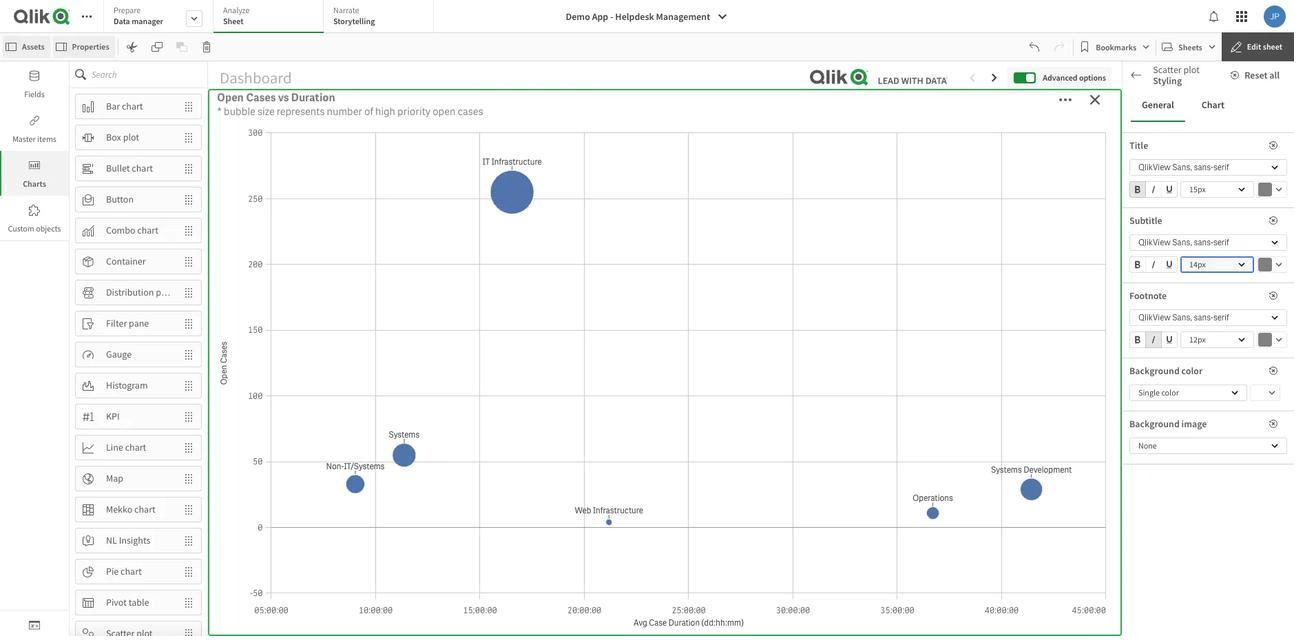 Task type: describe. For each thing, give the bounding box(es) containing it.
variables image
[[29, 620, 40, 631]]

narrate storytelling
[[334, 5, 375, 26]]

serif for title
[[1214, 162, 1230, 173]]

high
[[272, 92, 317, 120]]

to left 'add'
[[1169, 285, 1176, 296]]

cases inside low priority cases 203
[[999, 92, 1057, 120]]

alternate
[[1141, 212, 1178, 225]]

cases inside "high priority cases 72"
[[396, 92, 453, 120]]

duration
[[291, 90, 336, 105]]

filter pane
[[106, 317, 149, 329]]

0 vertical spatial state
[[1130, 237, 1151, 249]]

resolved
[[254, 428, 299, 442]]

insights
[[119, 534, 151, 547]]

visualizations,
[[1130, 296, 1178, 306]]

type
[[708, 178, 732, 193]]

combo chart
[[106, 224, 158, 236]]

distribution plot
[[106, 286, 172, 298]]

none button
[[1130, 438, 1288, 454]]

72
[[338, 120, 388, 175]]

set
[[1221, 296, 1230, 306]]

object image
[[29, 160, 40, 171]]

sheet
[[223, 16, 244, 26]]

single color
[[1139, 387, 1180, 398]]

want
[[1150, 285, 1167, 296]]

bullet chart
[[106, 162, 153, 174]]

move image for container
[[176, 250, 201, 273]]

color for single color
[[1162, 387, 1180, 398]]

reset all button
[[1223, 64, 1292, 86]]

appearance
[[1130, 161, 1178, 173]]

chart for bar chart
[[122, 100, 143, 112]]

size inside open cases vs duration * bubble size represents number of high priority open cases
[[258, 105, 275, 119]]

footnote
[[1130, 289, 1168, 302]]

move image for bullet chart
[[176, 157, 201, 180]]

medium
[[559, 92, 636, 120]]

open
[[433, 105, 456, 119]]

move image for bar chart
[[176, 95, 201, 118]]

options
[[1080, 72, 1107, 82]]

move image for pivot table
[[176, 591, 201, 614]]

master
[[1236, 285, 1260, 296]]

sans, for footnote
[[1173, 312, 1193, 323]]

palette image
[[1137, 362, 1148, 373]]

move image for histogram
[[176, 374, 201, 397]]

delete image
[[201, 41, 212, 52]]

move image for gauge
[[176, 343, 201, 366]]

advanced
[[1044, 72, 1078, 82]]

sheets
[[1179, 42, 1203, 52]]

prepare
[[114, 5, 141, 15]]

1 horizontal spatial you
[[1180, 296, 1192, 306]]

objects
[[36, 223, 61, 234]]

single color button
[[1130, 385, 1248, 401]]

line
[[106, 441, 123, 454]]

line chart
[[106, 441, 146, 454]]

triangle right image
[[1123, 189, 1141, 196]]

open for open cases by priority type
[[593, 178, 620, 193]]

object
[[1205, 285, 1226, 296]]

custom objects button
[[0, 196, 69, 241]]

plot for scatter plot styling
[[1184, 63, 1201, 76]]

mekko
[[106, 503, 133, 516]]

bookmarks
[[1097, 42, 1137, 52]]

background image
[[1130, 418, 1208, 430]]

bubble
[[1130, 432, 1159, 445]]

&
[[244, 428, 252, 442]]

open for open & resolved cases over time
[[215, 428, 242, 442]]

custom objects
[[8, 223, 61, 234]]

bar
[[106, 100, 120, 112]]

chart for line chart
[[125, 441, 146, 454]]

all
[[1270, 69, 1281, 81]]

move image for filter pane
[[176, 312, 201, 335]]

advanced options
[[1044, 72, 1107, 82]]

container
[[106, 255, 146, 267]]

box
[[106, 131, 121, 143]]

sans, for title
[[1173, 162, 1193, 173]]

fields button
[[0, 61, 69, 106]]

1 vertical spatial size
[[1161, 432, 1176, 445]]

if
[[1130, 285, 1135, 296]]

if you want to add the object to master visualizations, you need to set state to <inherited>.
[[1130, 285, 1260, 316]]

sans- for footnote
[[1195, 312, 1214, 323]]

edit sheet
[[1248, 41, 1283, 52]]

reset
[[1245, 69, 1268, 81]]

group for title
[[1130, 181, 1179, 201]]

move image for nl insights
[[176, 529, 201, 552]]

represents
[[277, 105, 325, 119]]

tab list containing general
[[1132, 89, 1287, 122]]

bookmarks button
[[1077, 36, 1154, 58]]

cases
[[458, 105, 484, 119]]

move image for mekko chart
[[176, 498, 201, 521]]

priority for 203
[[925, 92, 995, 120]]

fields
[[24, 89, 45, 99]]

assets
[[22, 41, 45, 52]]

to right set
[[1251, 296, 1258, 306]]

histogram
[[106, 379, 148, 392]]

combo
[[106, 224, 135, 236]]

reset all
[[1245, 69, 1281, 81]]

15px
[[1190, 184, 1207, 194]]

qlikview sans, sans-serif button for footnote
[[1130, 309, 1288, 326]]

presentation
[[1141, 328, 1193, 340]]

alternate states
[[1141, 212, 1204, 225]]

subtitle
[[1130, 214, 1163, 227]]

distribution
[[106, 286, 154, 298]]

priority for 142
[[640, 92, 711, 120]]

scatter
[[1154, 63, 1182, 76]]

navigation off
[[1130, 392, 1174, 420]]

scatter chart image
[[1134, 76, 1145, 87]]

navigation
[[1130, 392, 1174, 405]]

low
[[879, 92, 920, 120]]

image
[[1182, 418, 1208, 430]]

14px button
[[1181, 256, 1255, 273]]

properties
[[72, 41, 109, 52]]

<inherited>.
[[1130, 306, 1171, 316]]

color for background color
[[1182, 365, 1203, 377]]

1 vertical spatial styling
[[1157, 361, 1186, 374]]

undo image
[[1030, 41, 1041, 52]]

move image for distribution plot
[[176, 281, 201, 304]]

add
[[1177, 285, 1191, 296]]

bullet
[[106, 162, 130, 174]]



Task type: locate. For each thing, give the bounding box(es) containing it.
edit
[[1248, 41, 1262, 52]]

serif for footnote
[[1214, 312, 1230, 323]]

sans-
[[1195, 162, 1214, 173], [1195, 237, 1214, 248], [1195, 312, 1214, 323]]

state down subtitle
[[1130, 237, 1151, 249]]

mekko chart
[[106, 503, 156, 516]]

plot for distribution plot
[[156, 286, 172, 298]]

qlikview sans, sans-serif inside qlikview sans, sans-serif dropdown button
[[1139, 237, 1230, 248]]

2 vertical spatial sans,
[[1173, 312, 1193, 323]]

chart suggestions
[[1155, 75, 1229, 88]]

chart right the bullet
[[132, 162, 153, 174]]

move image for combo chart
[[176, 219, 201, 242]]

narrate
[[334, 5, 359, 15]]

tab list
[[103, 0, 439, 34], [1132, 89, 1287, 122]]

custom
[[8, 223, 34, 234]]

chart right the combo
[[137, 224, 158, 236]]

qlikview sans, sans-serif up presentation
[[1139, 312, 1230, 323]]

plot right distribution
[[156, 286, 172, 298]]

triangle bottom image down <inherited>.
[[1123, 330, 1141, 337]]

qlikview
[[1139, 162, 1172, 173], [1139, 237, 1172, 248], [1139, 312, 1172, 323]]

plot down sheets on the top of page
[[1184, 63, 1201, 76]]

1 vertical spatial group
[[1130, 256, 1179, 276]]

you
[[1136, 285, 1149, 296], [1180, 296, 1192, 306]]

general button
[[1132, 89, 1186, 122]]

link image
[[29, 115, 40, 126]]

qlikview sans, sans-serif for title
[[1139, 162, 1230, 173]]

none
[[1139, 440, 1158, 451]]

qlikview sans, sans-serif for subtitle
[[1139, 237, 1230, 248]]

to left set
[[1212, 296, 1219, 306]]

pivot table
[[106, 596, 149, 609]]

move image for button
[[176, 188, 201, 211]]

plot for box plot
[[123, 131, 139, 143]]

qlikview for footnote
[[1139, 312, 1172, 323]]

1 qlikview from the top
[[1139, 162, 1172, 173]]

1 group from the top
[[1130, 181, 1179, 201]]

Search text field
[[92, 61, 207, 88]]

sans, down states
[[1173, 237, 1193, 248]]

sans, for subtitle
[[1173, 237, 1193, 248]]

0 vertical spatial triangle bottom image
[[1123, 214, 1141, 221]]

qlikview sans, sans-serif button up 15px dropdown button
[[1130, 159, 1288, 176]]

2 move image from the top
[[176, 126, 201, 149]]

1 vertical spatial serif
[[1214, 237, 1230, 248]]

sans- up 15px
[[1195, 162, 1214, 173]]

cases
[[246, 90, 276, 105], [396, 92, 453, 120], [715, 92, 772, 120], [999, 92, 1057, 120], [622, 178, 652, 193], [301, 428, 331, 442]]

properties button
[[53, 36, 115, 58]]

sans- down need
[[1195, 312, 1214, 323]]

0 horizontal spatial plot
[[123, 131, 139, 143]]

qlikview inside dropdown button
[[1139, 237, 1172, 248]]

chart right pie
[[121, 565, 142, 578]]

scatter plot styling
[[1154, 63, 1201, 87]]

need
[[1194, 296, 1211, 306]]

142
[[628, 120, 703, 175]]

qlikview down title
[[1139, 162, 1172, 173]]

1 qlikview sans, sans-serif from the top
[[1139, 162, 1230, 173]]

next image
[[1269, 361, 1278, 374]]

3 move image from the top
[[176, 312, 201, 335]]

color right single
[[1162, 387, 1180, 398]]

0 vertical spatial sans,
[[1173, 162, 1193, 173]]

1 horizontal spatial size
[[1161, 432, 1176, 445]]

3 group from the top
[[1130, 332, 1179, 351]]

0 horizontal spatial tab list
[[103, 0, 439, 34]]

low priority cases 203
[[879, 92, 1057, 175]]

sheets button
[[1160, 36, 1220, 58]]

triangle bottom image for alternate states
[[1123, 214, 1141, 221]]

0 horizontal spatial state
[[1130, 237, 1151, 249]]

background color
[[1130, 365, 1203, 377]]

move image for pie chart
[[176, 560, 201, 583]]

sans, up presentation
[[1173, 312, 1193, 323]]

tab list containing prepare
[[103, 0, 439, 34]]

copy image
[[151, 41, 162, 52]]

application
[[0, 0, 1295, 636]]

1 horizontal spatial state
[[1232, 296, 1250, 306]]

0 vertical spatial tab list
[[103, 0, 439, 34]]

general inside general 'button'
[[1143, 99, 1175, 111]]

1 vertical spatial qlikview sans, sans-serif button
[[1130, 309, 1288, 326]]

0 vertical spatial background
[[1130, 365, 1180, 377]]

1 horizontal spatial chart
[[1202, 99, 1225, 111]]

6 move image from the top
[[176, 374, 201, 397]]

3 qlikview from the top
[[1139, 312, 1172, 323]]

open & resolved cases over time
[[215, 428, 385, 442]]

color up single color popup button
[[1182, 365, 1203, 377]]

gauge
[[106, 348, 132, 361]]

nl insights
[[106, 534, 151, 547]]

sans- for title
[[1195, 162, 1214, 173]]

8 move image from the top
[[176, 560, 201, 583]]

0 vertical spatial qlikview sans, sans-serif
[[1139, 162, 1230, 173]]

0 vertical spatial qlikview
[[1139, 162, 1172, 173]]

move image for line chart
[[176, 436, 201, 459]]

8 move image from the top
[[176, 498, 201, 521]]

the
[[1192, 285, 1203, 296]]

table
[[129, 596, 149, 609]]

plot
[[1184, 63, 1201, 76], [123, 131, 139, 143], [156, 286, 172, 298]]

3 move image from the top
[[176, 157, 201, 180]]

sans, up 15px
[[1173, 162, 1193, 173]]

5 move image from the top
[[176, 405, 201, 428]]

2 vertical spatial plot
[[156, 286, 172, 298]]

size
[[258, 105, 275, 119], [1161, 432, 1176, 445]]

qlikview sans, sans-serif button
[[1130, 234, 1288, 251]]

chart right mekko
[[134, 503, 156, 516]]

1 horizontal spatial tab list
[[1132, 89, 1287, 122]]

plot inside scatter plot styling
[[1184, 63, 1201, 76]]

1 vertical spatial plot
[[123, 131, 139, 143]]

qlikview sans, sans-serif button down need
[[1130, 309, 1288, 326]]

styling inside scatter plot styling
[[1154, 74, 1183, 87]]

master
[[12, 134, 36, 144]]

move image
[[176, 219, 201, 242], [176, 250, 201, 273], [176, 312, 201, 335], [176, 343, 201, 366], [176, 405, 201, 428], [176, 436, 201, 459], [176, 529, 201, 552], [176, 560, 201, 583], [176, 591, 201, 614]]

priority for 72
[[321, 92, 392, 120]]

priority inside "high priority cases 72"
[[321, 92, 392, 120]]

color inside popup button
[[1162, 387, 1180, 398]]

serif up 15px dropdown button
[[1214, 162, 1230, 173]]

1 vertical spatial tab list
[[1132, 89, 1287, 122]]

qlikview for title
[[1139, 162, 1172, 173]]

chart right bar
[[122, 100, 143, 112]]

1 sans, from the top
[[1173, 162, 1193, 173]]

1 vertical spatial general
[[1141, 187, 1173, 199]]

1 horizontal spatial plot
[[156, 286, 172, 298]]

pie chart
[[106, 565, 142, 578]]

state right set
[[1232, 296, 1250, 306]]

high
[[376, 105, 396, 119]]

next sheet: performance image
[[990, 72, 1001, 83]]

1 triangle bottom image from the top
[[1123, 214, 1141, 221]]

0 horizontal spatial you
[[1136, 285, 1149, 296]]

background up bubble size
[[1130, 418, 1180, 430]]

7 move image from the top
[[176, 529, 201, 552]]

-
[[611, 10, 614, 23]]

button
[[106, 193, 134, 205]]

sans- up 14px
[[1195, 237, 1214, 248]]

bar chart
[[106, 100, 143, 112]]

demo
[[566, 10, 591, 23]]

0 vertical spatial styling
[[1154, 74, 1183, 87]]

prepare data manager
[[114, 5, 163, 26]]

3 qlikview sans, sans-serif from the top
[[1139, 312, 1230, 323]]

qlikview for subtitle
[[1139, 237, 1172, 248]]

2 qlikview sans, sans-serif from the top
[[1139, 237, 1230, 248]]

0 vertical spatial plot
[[1184, 63, 1201, 76]]

open left by
[[593, 178, 620, 193]]

sans, inside dropdown button
[[1173, 237, 1193, 248]]

you left the the at the right top
[[1180, 296, 1192, 306]]

chart for combo chart
[[137, 224, 158, 236]]

chart
[[122, 100, 143, 112], [132, 162, 153, 174], [137, 224, 158, 236], [125, 441, 146, 454], [134, 503, 156, 516], [121, 565, 142, 578]]

master items button
[[0, 106, 69, 151]]

management
[[656, 10, 711, 23]]

2 sans, from the top
[[1173, 237, 1193, 248]]

to right the object
[[1227, 285, 1234, 296]]

5 move image from the top
[[176, 281, 201, 304]]

qlikview sans, sans-serif down states
[[1139, 237, 1230, 248]]

0 horizontal spatial size
[[258, 105, 275, 119]]

chart for pie chart
[[121, 565, 142, 578]]

1 sans- from the top
[[1195, 162, 1214, 173]]

data
[[114, 16, 130, 26]]

kpi
[[106, 410, 120, 423]]

open left the &
[[215, 428, 242, 442]]

background up single color
[[1130, 365, 1180, 377]]

15px button
[[1181, 181, 1255, 198]]

group for subtitle
[[1130, 256, 1179, 276]]

nl
[[106, 534, 117, 547]]

charts button
[[0, 151, 69, 196]]

general up alternate
[[1141, 187, 1173, 199]]

1 move image from the top
[[176, 219, 201, 242]]

1 move image from the top
[[176, 95, 201, 118]]

move image for box plot
[[176, 126, 201, 149]]

0 horizontal spatial chart
[[1155, 75, 1178, 88]]

application containing 72
[[0, 0, 1295, 636]]

triangle bottom image down triangle right image at top right
[[1123, 214, 1141, 221]]

1 serif from the top
[[1214, 162, 1230, 173]]

group
[[1130, 181, 1179, 201], [1130, 256, 1179, 276], [1130, 332, 1179, 351]]

map
[[106, 472, 123, 485]]

you right if
[[1136, 285, 1149, 296]]

priority inside medium priority cases 142
[[640, 92, 711, 120]]

group down appearance
[[1130, 181, 1179, 201]]

items
[[37, 134, 56, 144]]

2 group from the top
[[1130, 256, 1179, 276]]

0 vertical spatial size
[[258, 105, 275, 119]]

1 horizontal spatial color
[[1182, 365, 1203, 377]]

0 vertical spatial qlikview sans, sans-serif button
[[1130, 159, 1288, 176]]

triangle bottom image
[[1123, 214, 1141, 221], [1123, 330, 1141, 337]]

serif down set
[[1214, 312, 1230, 323]]

vs
[[278, 90, 289, 105]]

1 vertical spatial chart
[[1202, 99, 1225, 111]]

master items
[[12, 134, 56, 144]]

1 background from the top
[[1130, 365, 1180, 377]]

1 vertical spatial sans-
[[1195, 237, 1214, 248]]

1 vertical spatial qlikview sans, sans-serif
[[1139, 237, 1230, 248]]

open cases vs duration * bubble size represents number of high priority open cases
[[217, 90, 484, 119]]

chart for chart suggestions
[[1155, 75, 1178, 88]]

app
[[592, 10, 609, 23]]

chart for bullet chart
[[132, 162, 153, 174]]

2 vertical spatial open
[[215, 428, 242, 442]]

plot right box
[[123, 131, 139, 143]]

2 qlikview sans, sans-serif button from the top
[[1130, 309, 1288, 326]]

2 vertical spatial qlikview
[[1139, 312, 1172, 323]]

1 vertical spatial qlikview
[[1139, 237, 1172, 248]]

number
[[327, 105, 363, 119]]

0 vertical spatial sans-
[[1195, 162, 1214, 173]]

priority inside low priority cases 203
[[925, 92, 995, 120]]

triangle bottom image for presentation
[[1123, 330, 1141, 337]]

title
[[1130, 139, 1149, 152]]

9 move image from the top
[[176, 591, 201, 614]]

serif for subtitle
[[1214, 237, 1230, 248]]

group for footnote
[[1130, 332, 1179, 351]]

sans- for subtitle
[[1195, 237, 1214, 248]]

0 vertical spatial open
[[217, 90, 244, 105]]

2 vertical spatial sans-
[[1195, 312, 1214, 323]]

3 sans, from the top
[[1173, 312, 1193, 323]]

1 vertical spatial background
[[1130, 418, 1180, 430]]

chart inside button
[[1202, 99, 1225, 111]]

cut image
[[127, 41, 138, 52]]

1 vertical spatial state
[[1232, 296, 1250, 306]]

general down scatter chart image
[[1143, 99, 1175, 111]]

styling up general 'button'
[[1154, 74, 1183, 87]]

2 qlikview from the top
[[1139, 237, 1172, 248]]

qlikview sans, sans-serif for footnote
[[1139, 312, 1230, 323]]

to
[[1169, 285, 1176, 296], [1227, 285, 1234, 296], [1212, 296, 1219, 306], [1251, 296, 1258, 306]]

2 vertical spatial serif
[[1214, 312, 1230, 323]]

open left vs
[[217, 90, 244, 105]]

1 vertical spatial open
[[593, 178, 620, 193]]

demo app - helpdesk management
[[566, 10, 711, 23]]

chart for chart
[[1202, 99, 1225, 111]]

puzzle image
[[29, 205, 40, 216]]

qlikview sans, sans-serif up 15px
[[1139, 162, 1230, 173]]

styling up single color
[[1157, 361, 1186, 374]]

0 vertical spatial general
[[1143, 99, 1175, 111]]

triangle right image
[[1123, 614, 1141, 621]]

1 vertical spatial triangle bottom image
[[1123, 330, 1141, 337]]

2 triangle bottom image from the top
[[1123, 330, 1141, 337]]

qlikview down subtitle
[[1139, 237, 1172, 248]]

high priority cases 72
[[272, 92, 453, 175]]

filter
[[106, 317, 127, 329]]

14px
[[1190, 259, 1207, 269]]

group up want
[[1130, 256, 1179, 276]]

12px button
[[1181, 332, 1255, 348]]

0 vertical spatial chart
[[1155, 75, 1178, 88]]

4 move image from the top
[[176, 188, 201, 211]]

3 sans- from the top
[[1195, 312, 1214, 323]]

move image for kpi
[[176, 405, 201, 428]]

7 move image from the top
[[176, 467, 201, 490]]

serif up "14px" popup button
[[1214, 237, 1230, 248]]

2 serif from the top
[[1214, 237, 1230, 248]]

open inside open cases vs duration * bubble size represents number of high priority open cases
[[217, 90, 244, 105]]

edit sheet button
[[1222, 32, 1295, 61]]

2 move image from the top
[[176, 250, 201, 273]]

database image
[[29, 70, 40, 81]]

0 vertical spatial serif
[[1214, 162, 1230, 173]]

size down background image
[[1161, 432, 1176, 445]]

move image for map
[[176, 467, 201, 490]]

serif
[[1214, 162, 1230, 173], [1214, 237, 1230, 248], [1214, 312, 1230, 323]]

analyze
[[223, 5, 250, 15]]

pie
[[106, 565, 119, 578]]

size left vs
[[258, 105, 275, 119]]

chart up general 'button'
[[1155, 75, 1178, 88]]

0 vertical spatial group
[[1130, 181, 1179, 201]]

styling
[[1154, 74, 1183, 87], [1157, 361, 1186, 374]]

None text field
[[1130, 538, 1248, 558]]

general
[[1143, 99, 1175, 111], [1141, 187, 1173, 199]]

group up palette image
[[1130, 332, 1179, 351]]

chart button
[[1191, 89, 1236, 122]]

2 horizontal spatial plot
[[1184, 63, 1201, 76]]

color
[[1182, 365, 1203, 377], [1162, 387, 1180, 398]]

1 qlikview sans, sans-serif button from the top
[[1130, 159, 1288, 176]]

chart for mekko chart
[[134, 503, 156, 516]]

sans- inside dropdown button
[[1195, 237, 1214, 248]]

state inside if you want to add the object to master visualizations, you need to set state to <inherited>.
[[1232, 296, 1250, 306]]

medium priority cases 142
[[559, 92, 772, 175]]

qlikview sans, sans-serif button for title
[[1130, 159, 1288, 176]]

bubble
[[224, 105, 255, 119]]

3 serif from the top
[[1214, 312, 1230, 323]]

chart right the line
[[125, 441, 146, 454]]

of
[[365, 105, 374, 119]]

move image
[[176, 95, 201, 118], [176, 126, 201, 149], [176, 157, 201, 180], [176, 188, 201, 211], [176, 281, 201, 304], [176, 374, 201, 397], [176, 467, 201, 490], [176, 498, 201, 521], [176, 622, 201, 636]]

suggestions
[[1180, 75, 1229, 88]]

0 vertical spatial color
[[1182, 365, 1203, 377]]

background for background image
[[1130, 418, 1180, 430]]

cases inside medium priority cases 142
[[715, 92, 772, 120]]

single
[[1139, 387, 1161, 398]]

off
[[1130, 408, 1143, 420]]

0 horizontal spatial color
[[1162, 387, 1180, 398]]

qlikview down visualizations,
[[1139, 312, 1172, 323]]

6 move image from the top
[[176, 436, 201, 459]]

chart down suggestions
[[1202, 99, 1225, 111]]

background for background color
[[1130, 365, 1180, 377]]

2 sans- from the top
[[1195, 237, 1214, 248]]

2 background from the top
[[1130, 418, 1180, 430]]

cases inside open cases vs duration * bubble size represents number of high priority open cases
[[246, 90, 276, 105]]

1 vertical spatial sans,
[[1173, 237, 1193, 248]]

assets button
[[3, 36, 50, 58]]

2 vertical spatial qlikview sans, sans-serif
[[1139, 312, 1230, 323]]

4 move image from the top
[[176, 343, 201, 366]]

serif inside dropdown button
[[1214, 237, 1230, 248]]

2 vertical spatial group
[[1130, 332, 1179, 351]]

1 vertical spatial color
[[1162, 387, 1180, 398]]

open for open cases vs duration * bubble size represents number of high priority open cases
[[217, 90, 244, 105]]

9 move image from the top
[[176, 622, 201, 636]]

james peterson image
[[1265, 6, 1287, 28]]

appearance tab
[[1123, 154, 1295, 180]]



Task type: vqa. For each thing, say whether or not it's contained in the screenshot.
How do I create an app? IMAGE
no



